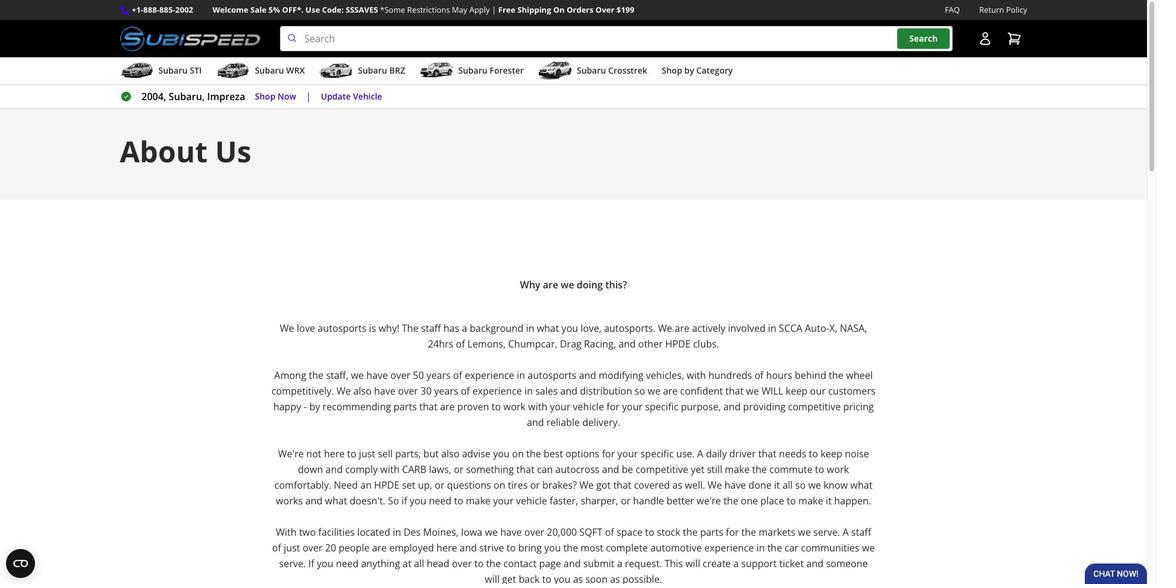 Task type: describe. For each thing, give the bounding box(es) containing it.
5%
[[269, 4, 280, 15]]

all inside with two facilities located in des moines, iowa we have over 20,000 sqft of space to stock the parts for the markets we serve. a staff of just over 20 people are employed here and strive to bring you the most complete automotive experience in the car communities we serve. if you need anything at all head over to the contact page and submit a request. this will create a support ticket and someone will get back to you as soon as possible.
[[414, 557, 424, 571]]

questions
[[447, 479, 491, 492]]

subaru for subaru wrx
[[255, 65, 284, 76]]

have inside we're not here to just sell parts, but also advise you on the best options for your specific use. a daily driver that needs to keep noise down and comply with carb laws, or something that can autocross and be competitive yet still make the commute to work comfortably. need an hpde set up, or questions on tires or brakes? we got that covered as well. we have done it all so we know what works and what doesn't. so if you need to make your vehicle faster, sharper, or handle better we're the one place to make it happen.
[[725, 479, 746, 492]]

reliable
[[547, 416, 580, 429]]

doing
[[577, 278, 603, 292]]

we left the love
[[280, 322, 294, 335]]

request.
[[625, 557, 662, 571]]

1 vertical spatial will
[[485, 573, 500, 584]]

vehicles,
[[646, 369, 685, 382]]

and up distribution on the bottom of the page
[[579, 369, 596, 382]]

and down communities
[[807, 557, 824, 571]]

chumpcar,
[[508, 338, 558, 351]]

stock
[[657, 526, 681, 539]]

to right needs
[[809, 447, 818, 461]]

in left scca
[[768, 322, 777, 335]]

have inside with two facilities located in des moines, iowa we have over 20,000 sqft of space to stock the parts for the markets we serve. a staff of just over 20 people are employed here and strive to bring you the most complete automotive experience in the car communities we serve. if you need anything at all head over to the contact page and submit a request. this will create a support ticket and someone will get back to you as soon as possible.
[[501, 526, 522, 539]]

1 vertical spatial experience
[[473, 385, 522, 398]]

options
[[566, 447, 600, 461]]

we left "got"
[[580, 479, 594, 492]]

auto-
[[805, 322, 830, 335]]

here inside with two facilities located in des moines, iowa we have over 20,000 sqft of space to stock the parts for the markets we serve. a staff of just over 20 people are employed here and strive to bring you the most complete automotive experience in the car communities we serve. if you need anything at all head over to the contact page and submit a request. this will create a support ticket and someone will get back to you as soon as possible.
[[437, 542, 457, 555]]

use
[[306, 4, 320, 15]]

we love autosports is why! the staff has a background in what you love, autosports. we are actively involved in scca auto-x, nasa, 24hrs of lemons, chumpcar, drag racing, and other hpde clubs.
[[280, 322, 868, 351]]

commute
[[770, 463, 813, 476]]

in up support
[[757, 542, 765, 555]]

subaru for subaru brz
[[358, 65, 387, 76]]

1 vertical spatial years
[[434, 385, 459, 398]]

20
[[325, 542, 336, 555]]

here inside we're not here to just sell parts, but also advise you on the best options for your specific use. a daily driver that needs to keep noise down and comply with carb laws, or something that can autocross and be competitive yet still make the commute to work comfortably. need an hpde set up, or questions on tires or brakes? we got that covered as well. we have done it all so we know what works and what doesn't. so if you need to make your vehicle faster, sharper, or handle better we're the one place to make it happen.
[[324, 447, 345, 461]]

search input field
[[280, 26, 953, 51]]

1 vertical spatial serve.
[[279, 557, 306, 571]]

comfortably.
[[275, 479, 331, 492]]

the
[[402, 322, 419, 335]]

shop for shop by category
[[662, 65, 683, 76]]

and up need on the bottom left
[[326, 463, 343, 476]]

set
[[402, 479, 416, 492]]

can
[[537, 463, 553, 476]]

welcome sale 5% off*. use code: sssave5
[[213, 4, 378, 15]]

confident
[[681, 385, 723, 398]]

0 horizontal spatial |
[[306, 90, 311, 103]]

that down hundreds
[[726, 385, 744, 398]]

hpde inside we love autosports is why! the staff has a background in what you love, autosports. we are actively involved in scca auto-x, nasa, 24hrs of lemons, chumpcar, drag racing, and other hpde clubs.
[[666, 338, 691, 351]]

parts inside with two facilities located in des moines, iowa we have over 20,000 sqft of space to stock the parts for the markets we serve. a staff of just over 20 people are employed here and strive to bring you the most complete automotive experience in the car communities we serve. if you need anything at all head over to the contact page and submit a request. this will create a support ticket and someone will get back to you as soon as possible.
[[700, 526, 724, 539]]

the down 20,000
[[564, 542, 578, 555]]

got
[[597, 479, 611, 492]]

recommending
[[323, 400, 391, 414]]

0 vertical spatial on
[[512, 447, 524, 461]]

distribution
[[580, 385, 632, 398]]

about
[[120, 132, 208, 171]]

all inside we're not here to just sell parts, but also advise you on the best options for your specific use. a daily driver that needs to keep noise down and comply with carb laws, or something that can autocross and be competitive yet still make the commute to work comfortably. need an hpde set up, or questions on tires or brakes? we got that covered as well. we have done it all so we know what works and what doesn't. so if you need to make your vehicle faster, sharper, or handle better we're the one place to make it happen.
[[783, 479, 793, 492]]

and down comfortably.
[[305, 494, 323, 508]]

why!
[[379, 322, 400, 335]]

in left the "des"
[[393, 526, 401, 539]]

to right place
[[787, 494, 796, 508]]

we up other
[[658, 322, 673, 335]]

over left 50
[[391, 369, 411, 382]]

a subaru sti thumbnail image image
[[120, 62, 154, 80]]

0 horizontal spatial make
[[466, 494, 491, 508]]

update
[[321, 90, 351, 102]]

we up someone
[[862, 542, 875, 555]]

handle
[[633, 494, 664, 508]]

subaru sti button
[[120, 60, 202, 84]]

subaru,
[[169, 90, 205, 103]]

our
[[810, 385, 826, 398]]

covered
[[634, 479, 670, 492]]

that right the driver
[[759, 447, 777, 461]]

and left be
[[602, 463, 620, 476]]

888-
[[143, 4, 159, 15]]

subaru wrx button
[[216, 60, 305, 84]]

among the staff, we have over 50 years of experience in autosports and modifying vehicles, with hundreds of hours behind the wheel competitively. we also have over 30 years of experience in sales and distribution so we are confident that we will keep our customers happy - by recommending parts that are proven to work with your vehicle for your specific purpose, and providing competitive pricing and reliable delivery.
[[272, 369, 876, 429]]

are left proven
[[440, 400, 455, 414]]

parts,
[[395, 447, 421, 461]]

advise
[[462, 447, 491, 461]]

submit
[[584, 557, 615, 571]]

are right the why
[[543, 278, 559, 292]]

we're
[[697, 494, 721, 508]]

now
[[278, 90, 296, 102]]

car
[[785, 542, 799, 555]]

to up know
[[815, 463, 825, 476]]

a subaru wrx thumbnail image image
[[216, 62, 250, 80]]

with
[[276, 526, 297, 539]]

just inside we're not here to just sell parts, but also advise you on the best options for your specific use. a daily driver that needs to keep noise down and comply with carb laws, or something that can autocross and be competitive yet still make the commute to work comfortably. need an hpde set up, or questions on tires or brakes? we got that covered as well. we have done it all so we know what works and what doesn't. so if you need to make your vehicle faster, sharper, or handle better we're the one place to make it happen.
[[359, 447, 376, 461]]

1 horizontal spatial serve.
[[814, 526, 841, 539]]

we're
[[278, 447, 304, 461]]

subaru forester button
[[420, 60, 524, 84]]

button image
[[978, 31, 993, 46]]

noise
[[845, 447, 870, 461]]

we inside we're not here to just sell parts, but also advise you on the best options for your specific use. a daily driver that needs to keep noise down and comply with carb laws, or something that can autocross and be competitive yet still make the commute to work comfortably. need an hpde set up, or questions on tires or brakes? we got that covered as well. we have done it all so we know what works and what doesn't. so if you need to make your vehicle faster, sharper, or handle better we're the one place to make it happen.
[[809, 479, 821, 492]]

wrx
[[286, 65, 305, 76]]

has
[[444, 322, 460, 335]]

as inside we're not here to just sell parts, but also advise you on the best options for your specific use. a daily driver that needs to keep noise down and comply with carb laws, or something that can autocross and be competitive yet still make the commute to work comfortably. need an hpde set up, or questions on tires or brakes? we got that covered as well. we have done it all so we know what works and what doesn't. so if you need to make your vehicle faster, sharper, or handle better we're the one place to make it happen.
[[673, 479, 683, 492]]

in left "sales"
[[525, 385, 533, 398]]

are inside we love autosports is why! the staff has a background in what you love, autosports. we are actively involved in scca auto-x, nasa, 24hrs of lemons, chumpcar, drag racing, and other hpde clubs.
[[675, 322, 690, 335]]

in down chumpcar,
[[517, 369, 525, 382]]

page
[[539, 557, 561, 571]]

possible.
[[623, 573, 663, 584]]

needs
[[779, 447, 807, 461]]

*some
[[380, 4, 405, 15]]

and right "sales"
[[561, 385, 578, 398]]

your down distribution on the bottom of the page
[[622, 400, 643, 414]]

0 horizontal spatial as
[[573, 573, 583, 584]]

drag
[[560, 338, 582, 351]]

competitive inside among the staff, we have over 50 years of experience in autosports and modifying vehicles, with hundreds of hours behind the wheel competitively. we also have over 30 years of experience in sales and distribution so we are confident that we will keep our customers happy - by recommending parts that are proven to work with your vehicle for your specific purpose, and providing competitive pricing and reliable delivery.
[[788, 400, 841, 414]]

we up the providing
[[747, 385, 759, 398]]

2 horizontal spatial make
[[799, 494, 824, 508]]

on
[[553, 4, 565, 15]]

over
[[596, 4, 615, 15]]

or left handle on the bottom right of the page
[[621, 494, 631, 508]]

2 horizontal spatial a
[[734, 557, 739, 571]]

shop now
[[255, 90, 296, 102]]

shop for shop now
[[255, 90, 276, 102]]

just inside with two facilities located in des moines, iowa we have over 20,000 sqft of space to stock the parts for the markets we serve. a staff of just over 20 people are employed here and strive to bring you the most complete automotive experience in the car communities we serve. if you need anything at all head over to the contact page and submit a request. this will create a support ticket and someone will get back to you as soon as possible.
[[284, 542, 300, 555]]

so inside among the staff, we have over 50 years of experience in autosports and modifying vehicles, with hundreds of hours behind the wheel competitively. we also have over 30 years of experience in sales and distribution so we are confident that we will keep our customers happy - by recommending parts that are proven to work with your vehicle for your specific purpose, and providing competitive pricing and reliable delivery.
[[635, 385, 645, 398]]

automotive
[[651, 542, 702, 555]]

the up can
[[527, 447, 541, 461]]

scca
[[779, 322, 803, 335]]

update vehicle
[[321, 90, 382, 102]]

0 vertical spatial experience
[[465, 369, 515, 382]]

subaru for subaru forester
[[458, 65, 488, 76]]

vehicle
[[353, 90, 382, 102]]

over up bring
[[525, 526, 545, 539]]

to down page
[[542, 573, 552, 584]]

your up be
[[618, 447, 638, 461]]

parts inside among the staff, we have over 50 years of experience in autosports and modifying vehicles, with hundreds of hours behind the wheel competitively. we also have over 30 years of experience in sales and distribution so we are confident that we will keep our customers happy - by recommending parts that are proven to work with your vehicle for your specific purpose, and providing competitive pricing and reliable delivery.
[[394, 400, 417, 414]]

shop by category button
[[662, 60, 733, 84]]

search
[[910, 33, 938, 44]]

welcome
[[213, 4, 249, 15]]

that up tires at the bottom left of page
[[517, 463, 535, 476]]

apply
[[470, 4, 490, 15]]

1 vertical spatial with
[[528, 400, 548, 414]]

by inside shop by category dropdown button
[[685, 65, 694, 76]]

subispeed logo image
[[120, 26, 261, 51]]

are inside with two facilities located in des moines, iowa we have over 20,000 sqft of space to stock the parts for the markets we serve. a staff of just over 20 people are employed here and strive to bring you the most complete automotive experience in the car communities we serve. if you need anything at all head over to the contact page and submit a request. this will create a support ticket and someone will get back to you as soon as possible.
[[372, 542, 387, 555]]

specific inside among the staff, we have over 50 years of experience in autosports and modifying vehicles, with hundreds of hours behind the wheel competitively. we also have over 30 years of experience in sales and distribution so we are confident that we will keep our customers happy - by recommending parts that are proven to work with your vehicle for your specific purpose, and providing competitive pricing and reliable delivery.
[[645, 400, 679, 414]]

that down be
[[614, 479, 632, 492]]

providing
[[743, 400, 786, 414]]

with inside we're not here to just sell parts, but also advise you on the best options for your specific use. a daily driver that needs to keep noise down and comply with carb laws, or something that can autocross and be competitive yet still make the commute to work comfortably. need an hpde set up, or questions on tires or brakes? we got that covered as well. we have done it all so we know what works and what doesn't. so if you need to make your vehicle faster, sharper, or handle better we're the one place to make it happen.
[[380, 463, 400, 476]]

0 horizontal spatial it
[[775, 479, 780, 492]]

staff inside with two facilities located in des moines, iowa we have over 20,000 sqft of space to stock the parts for the markets we serve. a staff of just over 20 people are employed here and strive to bring you the most complete automotive experience in the car communities we serve. if you need anything at all head over to the contact page and submit a request. this will create a support ticket and someone will get back to you as soon as possible.
[[852, 526, 872, 539]]

a subaru forester thumbnail image image
[[420, 62, 454, 80]]

crosstrek
[[609, 65, 648, 76]]

or right up,
[[435, 479, 445, 492]]

also inside among the staff, we have over 50 years of experience in autosports and modifying vehicles, with hundreds of hours behind the wheel competitively. we also have over 30 years of experience in sales and distribution so we are confident that we will keep our customers happy - by recommending parts that are proven to work with your vehicle for your specific purpose, and providing competitive pricing and reliable delivery.
[[353, 385, 372, 398]]

sell
[[378, 447, 393, 461]]

actively
[[692, 322, 726, 335]]

0 vertical spatial with
[[687, 369, 706, 382]]

we down 'vehicles,'
[[648, 385, 661, 398]]

to left the stock
[[645, 526, 655, 539]]

up,
[[418, 479, 432, 492]]

and right page
[[564, 557, 581, 571]]

experience inside with two facilities located in des moines, iowa we have over 20,000 sqft of space to stock the parts for the markets we serve. a staff of just over 20 people are employed here and strive to bring you the most complete automotive experience in the car communities we serve. if you need anything at all head over to the contact page and submit a request. this will create a support ticket and someone will get back to you as soon as possible.
[[705, 542, 754, 555]]

1 vertical spatial it
[[826, 494, 832, 508]]

need
[[334, 479, 358, 492]]

need inside we're not here to just sell parts, but also advise you on the best options for your specific use. a daily driver that needs to keep noise down and comply with carb laws, or something that can autocross and be competitive yet still make the commute to work comfortably. need an hpde set up, or questions on tires or brakes? we got that covered as well. we have done it all so we know what works and what doesn't. so if you need to make your vehicle faster, sharper, or handle better we're the one place to make it happen.
[[429, 494, 452, 508]]

background
[[470, 322, 524, 335]]

or right laws,
[[454, 463, 464, 476]]

shop now link
[[255, 90, 296, 104]]

0 vertical spatial years
[[427, 369, 451, 382]]

des
[[404, 526, 421, 539]]

we left doing
[[561, 278, 574, 292]]

head
[[427, 557, 450, 571]]

subaru brz button
[[319, 60, 405, 84]]

love
[[297, 322, 315, 335]]

impreza
[[207, 90, 245, 103]]

are down 'vehicles,'
[[663, 385, 678, 398]]

the up automotive
[[683, 526, 698, 539]]

update vehicle button
[[321, 90, 382, 104]]

racing,
[[584, 338, 616, 351]]

sales
[[536, 385, 558, 398]]

work inside among the staff, we have over 50 years of experience in autosports and modifying vehicles, with hundreds of hours behind the wheel competitively. we also have over 30 years of experience in sales and distribution so we are confident that we will keep our customers happy - by recommending parts that are proven to work with your vehicle for your specific purpose, and providing competitive pricing and reliable delivery.
[[504, 400, 526, 414]]

subaru crosstrek
[[577, 65, 648, 76]]

2004,
[[142, 90, 166, 103]]

need inside with two facilities located in des moines, iowa we have over 20,000 sqft of space to stock the parts for the markets we serve. a staff of just over 20 people are employed here and strive to bring you the most complete automotive experience in the car communities we serve. if you need anything at all head over to the contact page and submit a request. this will create a support ticket and someone will get back to you as soon as possible.
[[336, 557, 359, 571]]

place
[[761, 494, 785, 508]]

in up chumpcar,
[[526, 322, 535, 335]]

over right head
[[452, 557, 472, 571]]



Task type: locate. For each thing, give the bounding box(es) containing it.
we inside among the staff, we have over 50 years of experience in autosports and modifying vehicles, with hundreds of hours behind the wheel competitively. we also have over 30 years of experience in sales and distribution so we are confident that we will keep our customers happy - by recommending parts that are proven to work with your vehicle for your specific purpose, and providing competitive pricing and reliable delivery.
[[337, 385, 351, 398]]

0 vertical spatial by
[[685, 65, 694, 76]]

and left reliable
[[527, 416, 544, 429]]

1 horizontal spatial so
[[796, 479, 806, 492]]

1 vertical spatial staff
[[852, 526, 872, 539]]

subaru wrx
[[255, 65, 305, 76]]

1 vertical spatial competitive
[[636, 463, 689, 476]]

all right at
[[414, 557, 424, 571]]

the
[[309, 369, 324, 382], [829, 369, 844, 382], [527, 447, 541, 461], [753, 463, 767, 476], [724, 494, 739, 508], [683, 526, 698, 539], [742, 526, 757, 539], [564, 542, 578, 555], [768, 542, 782, 555], [486, 557, 501, 571]]

1 horizontal spatial with
[[528, 400, 548, 414]]

subaru left the brz
[[358, 65, 387, 76]]

0 horizontal spatial hpde
[[374, 479, 400, 492]]

50
[[413, 369, 424, 382]]

back
[[519, 573, 540, 584]]

free
[[498, 4, 516, 15]]

what
[[537, 322, 559, 335], [851, 479, 873, 492], [325, 494, 347, 508]]

0 vertical spatial serve.
[[814, 526, 841, 539]]

anything
[[361, 557, 400, 571]]

for inside we're not here to just sell parts, but also advise you on the best options for your specific use. a daily driver that needs to keep noise down and comply with carb laws, or something that can autocross and be competitive yet still make the commute to work comfortably. need an hpde set up, or questions on tires or brakes? we got that covered as well. we have done it all so we know what works and what doesn't. so if you need to make your vehicle faster, sharper, or handle better we're the one place to make it happen.
[[602, 447, 615, 461]]

sti
[[190, 65, 202, 76]]

1 horizontal spatial need
[[429, 494, 452, 508]]

1 vertical spatial on
[[494, 479, 506, 492]]

1 horizontal spatial work
[[827, 463, 850, 476]]

the down strive
[[486, 557, 501, 571]]

to up contact
[[507, 542, 516, 555]]

also inside we're not here to just sell parts, but also advise you on the best options for your specific use. a daily driver that needs to keep noise down and comply with carb laws, or something that can autocross and be competitive yet still make the commute to work comfortably. need an hpde set up, or questions on tires or brakes? we got that covered as well. we have done it all so we know what works and what doesn't. so if you need to make your vehicle faster, sharper, or handle better we're the one place to make it happen.
[[441, 447, 460, 461]]

1 vertical spatial |
[[306, 90, 311, 103]]

0 horizontal spatial need
[[336, 557, 359, 571]]

staff up 24hrs
[[421, 322, 441, 335]]

we up strive
[[485, 526, 498, 539]]

885-
[[159, 4, 175, 15]]

and down autosports.
[[619, 338, 636, 351]]

get
[[502, 573, 516, 584]]

0 horizontal spatial vehicle
[[516, 494, 547, 508]]

so
[[635, 385, 645, 398], [796, 479, 806, 492]]

and right 'purpose,' on the right
[[724, 400, 741, 414]]

to up 'comply'
[[347, 447, 357, 461]]

parts down 50
[[394, 400, 417, 414]]

1 horizontal spatial it
[[826, 494, 832, 508]]

pricing
[[844, 400, 874, 414]]

need
[[429, 494, 452, 508], [336, 557, 359, 571]]

down
[[298, 463, 323, 476]]

0 vertical spatial so
[[635, 385, 645, 398]]

specific inside we're not here to just sell parts, but also advise you on the best options for your specific use. a daily driver that needs to keep noise down and comply with carb laws, or something that can autocross and be competitive yet still make the commute to work comfortably. need an hpde set up, or questions on tires or brakes? we got that covered as well. we have done it all so we know what works and what doesn't. so if you need to make your vehicle faster, sharper, or handle better we're the one place to make it happen.
[[641, 447, 674, 461]]

0 vertical spatial shop
[[662, 65, 683, 76]]

is
[[369, 322, 376, 335]]

1 vertical spatial vehicle
[[516, 494, 547, 508]]

clubs.
[[693, 338, 719, 351]]

staff down happen.
[[852, 526, 872, 539]]

why
[[520, 278, 541, 292]]

lemons,
[[468, 338, 506, 351]]

moines,
[[423, 526, 459, 539]]

keep left noise at the right bottom
[[821, 447, 843, 461]]

shop
[[662, 65, 683, 76], [255, 90, 276, 102]]

autosports left is
[[318, 322, 367, 335]]

one
[[741, 494, 758, 508]]

return policy
[[980, 4, 1028, 15]]

experience up proven
[[473, 385, 522, 398]]

0 horizontal spatial will
[[485, 573, 500, 584]]

by left category
[[685, 65, 694, 76]]

|
[[492, 4, 496, 15], [306, 90, 311, 103]]

autosports
[[318, 322, 367, 335], [528, 369, 577, 382]]

driver
[[730, 447, 756, 461]]

1 horizontal spatial keep
[[821, 447, 843, 461]]

1 vertical spatial so
[[796, 479, 806, 492]]

if
[[402, 494, 407, 508]]

2 horizontal spatial as
[[673, 479, 683, 492]]

we down staff,
[[337, 385, 351, 398]]

1 horizontal spatial what
[[537, 322, 559, 335]]

1 horizontal spatial a
[[843, 526, 849, 539]]

specific left 'use.'
[[641, 447, 674, 461]]

markets
[[759, 526, 796, 539]]

your
[[550, 400, 571, 414], [622, 400, 643, 414], [618, 447, 638, 461], [493, 494, 514, 508]]

0 horizontal spatial here
[[324, 447, 345, 461]]

a inside we love autosports is why! the staff has a background in what you love, autosports. we are actively involved in scca auto-x, nasa, 24hrs of lemons, chumpcar, drag racing, and other hpde clubs.
[[462, 322, 467, 335]]

0 vertical spatial competitive
[[788, 400, 841, 414]]

1 subaru from the left
[[158, 65, 188, 76]]

create
[[703, 557, 731, 571]]

1 vertical spatial by
[[309, 400, 320, 414]]

1 vertical spatial for
[[602, 447, 615, 461]]

over up if
[[303, 542, 323, 555]]

1 horizontal spatial as
[[610, 573, 620, 584]]

vehicle inside we're not here to just sell parts, but also advise you on the best options for your specific use. a daily driver that needs to keep noise down and comply with carb laws, or something that can autocross and be competitive yet still make the commute to work comfortably. need an hpde set up, or questions on tires or brakes? we got that covered as well. we have done it all so we know what works and what doesn't. so if you need to make your vehicle faster, sharper, or handle better we're the one place to make it happen.
[[516, 494, 547, 508]]

the up customers
[[829, 369, 844, 382]]

this
[[665, 557, 683, 571]]

work
[[504, 400, 526, 414], [827, 463, 850, 476]]

autosports up "sales"
[[528, 369, 577, 382]]

0 vertical spatial a
[[698, 447, 704, 461]]

0 horizontal spatial with
[[380, 463, 400, 476]]

by inside among the staff, we have over 50 years of experience in autosports and modifying vehicles, with hundreds of hours behind the wheel competitively. we also have over 30 years of experience in sales and distribution so we are confident that we will keep our customers happy - by recommending parts that are proven to work with your vehicle for your specific purpose, and providing competitive pricing and reliable delivery.
[[309, 400, 320, 414]]

1 vertical spatial also
[[441, 447, 460, 461]]

a inside with two facilities located in des moines, iowa we have over 20,000 sqft of space to stock the parts for the markets we serve. a staff of just over 20 people are employed here and strive to bring you the most complete automotive experience in the car communities we serve. if you need anything at all head over to the contact page and submit a request. this will create a support ticket and someone will get back to you as soon as possible.
[[843, 526, 849, 539]]

done
[[749, 479, 772, 492]]

the up the competitively.
[[309, 369, 324, 382]]

for inside among the staff, we have over 50 years of experience in autosports and modifying vehicles, with hundreds of hours behind the wheel competitively. we also have over 30 years of experience in sales and distribution so we are confident that we will keep our customers happy - by recommending parts that are proven to work with your vehicle for your specific purpose, and providing competitive pricing and reliable delivery.
[[607, 400, 620, 414]]

0 vertical spatial will
[[686, 557, 701, 571]]

what up happen.
[[851, 479, 873, 492]]

0 horizontal spatial serve.
[[279, 557, 306, 571]]

0 horizontal spatial what
[[325, 494, 347, 508]]

two
[[299, 526, 316, 539]]

of inside we love autosports is why! the staff has a background in what you love, autosports. we are actively involved in scca auto-x, nasa, 24hrs of lemons, chumpcar, drag racing, and other hpde clubs.
[[456, 338, 465, 351]]

over
[[391, 369, 411, 382], [398, 385, 418, 398], [525, 526, 545, 539], [303, 542, 323, 555], [452, 557, 472, 571]]

make down questions in the left of the page
[[466, 494, 491, 508]]

proven
[[457, 400, 489, 414]]

well.
[[685, 479, 706, 492]]

2004, subaru, impreza
[[142, 90, 245, 103]]

0 vertical spatial hpde
[[666, 338, 691, 351]]

your up reliable
[[550, 400, 571, 414]]

1 vertical spatial a
[[843, 526, 849, 539]]

it up place
[[775, 479, 780, 492]]

by right - on the bottom of page
[[309, 400, 320, 414]]

0 vertical spatial here
[[324, 447, 345, 461]]

what inside we love autosports is why! the staff has a background in what you love, autosports. we are actively involved in scca auto-x, nasa, 24hrs of lemons, chumpcar, drag racing, and other hpde clubs.
[[537, 322, 559, 335]]

we left know
[[809, 479, 821, 492]]

keep
[[786, 385, 808, 398], [821, 447, 843, 461]]

experience down lemons,
[[465, 369, 515, 382]]

your down tires at the bottom left of page
[[493, 494, 514, 508]]

competitive up the covered
[[636, 463, 689, 476]]

1 vertical spatial shop
[[255, 90, 276, 102]]

about us
[[120, 132, 252, 171]]

0 horizontal spatial work
[[504, 400, 526, 414]]

bring
[[519, 542, 542, 555]]

1 vertical spatial keep
[[821, 447, 843, 461]]

customers
[[829, 385, 876, 398]]

2 vertical spatial for
[[726, 526, 739, 539]]

need down people
[[336, 557, 359, 571]]

with down "sales"
[[528, 400, 548, 414]]

4 subaru from the left
[[458, 65, 488, 76]]

it down know
[[826, 494, 832, 508]]

2 horizontal spatial what
[[851, 479, 873, 492]]

a up communities
[[843, 526, 849, 539]]

-
[[304, 400, 307, 414]]

1 horizontal spatial by
[[685, 65, 694, 76]]

to inside among the staff, we have over 50 years of experience in autosports and modifying vehicles, with hundreds of hours behind the wheel competitively. we also have over 30 years of experience in sales and distribution so we are confident that we will keep our customers happy - by recommending parts that are proven to work with your vehicle for your specific purpose, and providing competitive pricing and reliable delivery.
[[492, 400, 501, 414]]

0 horizontal spatial a
[[462, 322, 467, 335]]

best
[[544, 447, 563, 461]]

will left "get"
[[485, 573, 500, 584]]

need down up,
[[429, 494, 452, 508]]

happy
[[273, 400, 301, 414]]

0 vertical spatial need
[[429, 494, 452, 508]]

may
[[452, 4, 468, 15]]

1 vertical spatial work
[[827, 463, 850, 476]]

1 horizontal spatial also
[[441, 447, 460, 461]]

work right proven
[[504, 400, 526, 414]]

+1-888-885-2002
[[132, 4, 193, 15]]

in
[[526, 322, 535, 335], [768, 322, 777, 335], [517, 369, 525, 382], [525, 385, 533, 398], [393, 526, 401, 539], [757, 542, 765, 555]]

0 vertical spatial what
[[537, 322, 559, 335]]

0 horizontal spatial also
[[353, 385, 372, 398]]

1 horizontal spatial just
[[359, 447, 376, 461]]

keep inside we're not here to just sell parts, but also advise you on the best options for your specific use. a daily driver that needs to keep noise down and comply with carb laws, or something that can autocross and be competitive yet still make the commute to work comfortably. need an hpde set up, or questions on tires or brakes? we got that covered as well. we have done it all so we know what works and what doesn't. so if you need to make your vehicle faster, sharper, or handle better we're the one place to make it happen.
[[821, 447, 843, 461]]

an
[[361, 479, 372, 492]]

subaru for subaru sti
[[158, 65, 188, 76]]

1 vertical spatial specific
[[641, 447, 674, 461]]

faster,
[[550, 494, 578, 508]]

1 horizontal spatial will
[[686, 557, 701, 571]]

autosports inside among the staff, we have over 50 years of experience in autosports and modifying vehicles, with hundreds of hours behind the wheel competitively. we also have over 30 years of experience in sales and distribution so we are confident that we will keep our customers happy - by recommending parts that are proven to work with your vehicle for your specific purpose, and providing competitive pricing and reliable delivery.
[[528, 369, 577, 382]]

for inside with two facilities located in des moines, iowa we have over 20,000 sqft of space to stock the parts for the markets we serve. a staff of just over 20 people are employed here and strive to bring you the most complete automotive experience in the car communities we serve. if you need anything at all head over to the contact page and submit a request. this will create a support ticket and someone will get back to you as soon as possible.
[[726, 526, 739, 539]]

0 vertical spatial it
[[775, 479, 780, 492]]

so down commute
[[796, 479, 806, 492]]

a right create
[[734, 557, 739, 571]]

0 horizontal spatial on
[[494, 479, 506, 492]]

the left markets
[[742, 526, 757, 539]]

1 vertical spatial need
[[336, 557, 359, 571]]

vehicle up delivery.
[[573, 400, 604, 414]]

serve. left if
[[279, 557, 306, 571]]

shipping
[[518, 4, 551, 15]]

subaru brz
[[358, 65, 405, 76]]

2 subaru from the left
[[255, 65, 284, 76]]

be
[[622, 463, 633, 476]]

3 subaru from the left
[[358, 65, 387, 76]]

you inside we love autosports is why! the staff has a background in what you love, autosports. we are actively involved in scca auto-x, nasa, 24hrs of lemons, chumpcar, drag racing, and other hpde clubs.
[[562, 322, 578, 335]]

space
[[617, 526, 643, 539]]

2 horizontal spatial with
[[687, 369, 706, 382]]

1 vertical spatial parts
[[700, 526, 724, 539]]

staff inside we love autosports is why! the staff has a background in what you love, autosports. we are actively involved in scca auto-x, nasa, 24hrs of lemons, chumpcar, drag racing, and other hpde clubs.
[[421, 322, 441, 335]]

vehicle inside among the staff, we have over 50 years of experience in autosports and modifying vehicles, with hundreds of hours behind the wheel competitively. we also have over 30 years of experience in sales and distribution so we are confident that we will keep our customers happy - by recommending parts that are proven to work with your vehicle for your specific purpose, and providing competitive pricing and reliable delivery.
[[573, 400, 604, 414]]

1 horizontal spatial a
[[617, 557, 623, 571]]

1 vertical spatial autosports
[[528, 369, 577, 382]]

work up know
[[827, 463, 850, 476]]

all down commute
[[783, 479, 793, 492]]

1 vertical spatial what
[[851, 479, 873, 492]]

hpde up so in the bottom left of the page
[[374, 479, 400, 492]]

1 horizontal spatial vehicle
[[573, 400, 604, 414]]

a inside we're not here to just sell parts, but also advise you on the best options for your specific use. a daily driver that needs to keep noise down and comply with carb laws, or something that can autocross and be competitive yet still make the commute to work comfortably. need an hpde set up, or questions on tires or brakes? we got that covered as well. we have done it all so we know what works and what doesn't. so if you need to make your vehicle faster, sharper, or handle better we're the one place to make it happen.
[[698, 447, 704, 461]]

make down commute
[[799, 494, 824, 508]]

0 vertical spatial for
[[607, 400, 620, 414]]

0 horizontal spatial staff
[[421, 322, 441, 335]]

we up car
[[798, 526, 811, 539]]

the up done
[[753, 463, 767, 476]]

carb
[[402, 463, 427, 476]]

1 horizontal spatial |
[[492, 4, 496, 15]]

ticket
[[780, 557, 804, 571]]

subaru left forester
[[458, 65, 488, 76]]

as up better
[[673, 479, 683, 492]]

0 horizontal spatial so
[[635, 385, 645, 398]]

brz
[[390, 65, 405, 76]]

so down modifying
[[635, 385, 645, 398]]

subaru inside dropdown button
[[158, 65, 188, 76]]

or right tires at the bottom left of page
[[530, 479, 540, 492]]

category
[[697, 65, 733, 76]]

people
[[339, 542, 370, 555]]

0 horizontal spatial competitive
[[636, 463, 689, 476]]

something
[[466, 463, 514, 476]]

5 subaru from the left
[[577, 65, 606, 76]]

2 vertical spatial experience
[[705, 542, 754, 555]]

subaru forester
[[458, 65, 524, 76]]

2 vertical spatial what
[[325, 494, 347, 508]]

are left actively
[[675, 322, 690, 335]]

hpde inside we're not here to just sell parts, but also advise you on the best options for your specific use. a daily driver that needs to keep noise down and comply with carb laws, or something that can autocross and be competitive yet still make the commute to work comfortably. need an hpde set up, or questions on tires or brakes? we got that covered as well. we have done it all so we know what works and what doesn't. so if you need to make your vehicle faster, sharper, or handle better we're the one place to make it happen.
[[374, 479, 400, 492]]

0 horizontal spatial a
[[698, 447, 704, 461]]

to down questions in the left of the page
[[454, 494, 463, 508]]

keep down the behind
[[786, 385, 808, 398]]

code:
[[322, 4, 344, 15]]

and inside we love autosports is why! the staff has a background in what you love, autosports. we are actively involved in scca auto-x, nasa, 24hrs of lemons, chumpcar, drag racing, and other hpde clubs.
[[619, 338, 636, 351]]

work inside we're not here to just sell parts, but also advise you on the best options for your specific use. a daily driver that needs to keep noise down and comply with carb laws, or something that can autocross and be competitive yet still make the commute to work comfortably. need an hpde set up, or questions on tires or brakes? we got that covered as well. we have done it all so we know what works and what doesn't. so if you need to make your vehicle faster, sharper, or handle better we're the one place to make it happen.
[[827, 463, 850, 476]]

restrictions
[[407, 4, 450, 15]]

1 horizontal spatial here
[[437, 542, 457, 555]]

competitive inside we're not here to just sell parts, but also advise you on the best options for your specific use. a daily driver that needs to keep noise down and comply with carb laws, or something that can autocross and be competitive yet still make the commute to work comfortably. need an hpde set up, or questions on tires or brakes? we got that covered as well. we have done it all so we know what works and what doesn't. so if you need to make your vehicle faster, sharper, or handle better we're the one place to make it happen.
[[636, 463, 689, 476]]

over left 30
[[398, 385, 418, 398]]

1 horizontal spatial make
[[725, 463, 750, 476]]

and
[[619, 338, 636, 351], [579, 369, 596, 382], [561, 385, 578, 398], [724, 400, 741, 414], [527, 416, 544, 429], [326, 463, 343, 476], [602, 463, 620, 476], [305, 494, 323, 508], [460, 542, 477, 555], [564, 557, 581, 571], [807, 557, 824, 571]]

subaru crosstrek button
[[538, 60, 648, 84]]

delivery.
[[583, 416, 620, 429]]

to right proven
[[492, 400, 501, 414]]

just up 'comply'
[[359, 447, 376, 461]]

with down sell
[[380, 463, 400, 476]]

if
[[309, 557, 314, 571]]

vehicle down tires at the bottom left of page
[[516, 494, 547, 508]]

someone
[[826, 557, 868, 571]]

a subaru brz thumbnail image image
[[319, 62, 353, 80]]

sssave5
[[346, 4, 378, 15]]

also up the "recommending"
[[353, 385, 372, 398]]

just down "with"
[[284, 542, 300, 555]]

parts
[[394, 400, 417, 414], [700, 526, 724, 539]]

0 vertical spatial just
[[359, 447, 376, 461]]

keep inside among the staff, we have over 50 years of experience in autosports and modifying vehicles, with hundreds of hours behind the wheel competitively. we also have over 30 years of experience in sales and distribution so we are confident that we will keep our customers happy - by recommending parts that are proven to work with your vehicle for your specific purpose, and providing competitive pricing and reliable delivery.
[[786, 385, 808, 398]]

for
[[607, 400, 620, 414], [602, 447, 615, 461], [726, 526, 739, 539]]

0 vertical spatial parts
[[394, 400, 417, 414]]

0 vertical spatial keep
[[786, 385, 808, 398]]

subaru for subaru crosstrek
[[577, 65, 606, 76]]

1 horizontal spatial shop
[[662, 65, 683, 76]]

open widget image
[[6, 549, 35, 578]]

so inside we're not here to just sell parts, but also advise you on the best options for your specific use. a daily driver that needs to keep noise down and comply with carb laws, or something that can autocross and be competitive yet still make the commute to work comfortably. need an hpde set up, or questions on tires or brakes? we got that covered as well. we have done it all so we know what works and what doesn't. so if you need to make your vehicle faster, sharper, or handle better we're the one place to make it happen.
[[796, 479, 806, 492]]

shop left category
[[662, 65, 683, 76]]

0 horizontal spatial just
[[284, 542, 300, 555]]

the down markets
[[768, 542, 782, 555]]

on up tires at the bottom left of page
[[512, 447, 524, 461]]

shop inside 'link'
[[255, 90, 276, 102]]

1 horizontal spatial all
[[783, 479, 793, 492]]

for down distribution on the bottom of the page
[[607, 400, 620, 414]]

1 vertical spatial here
[[437, 542, 457, 555]]

a subaru crosstrek thumbnail image image
[[538, 62, 572, 80]]

1 horizontal spatial staff
[[852, 526, 872, 539]]

you
[[562, 322, 578, 335], [493, 447, 510, 461], [410, 494, 427, 508], [545, 542, 561, 555], [317, 557, 334, 571], [554, 573, 571, 584]]

facilities
[[318, 526, 355, 539]]

yet
[[691, 463, 705, 476]]

are
[[543, 278, 559, 292], [675, 322, 690, 335], [663, 385, 678, 398], [440, 400, 455, 414], [372, 542, 387, 555]]

soon
[[586, 573, 608, 584]]

0 vertical spatial autosports
[[318, 322, 367, 335]]

as right soon
[[610, 573, 620, 584]]

shop inside dropdown button
[[662, 65, 683, 76]]

experience up create
[[705, 542, 754, 555]]

what up chumpcar,
[[537, 322, 559, 335]]

subaru left crosstrek
[[577, 65, 606, 76]]

make down the driver
[[725, 463, 750, 476]]

0 horizontal spatial keep
[[786, 385, 808, 398]]

modifying
[[599, 369, 644, 382]]

at
[[403, 557, 412, 571]]

we right staff,
[[351, 369, 364, 382]]

1 vertical spatial hpde
[[374, 479, 400, 492]]

1 horizontal spatial competitive
[[788, 400, 841, 414]]

0 horizontal spatial autosports
[[318, 322, 367, 335]]

sale
[[251, 4, 267, 15]]

0 horizontal spatial all
[[414, 557, 424, 571]]

hundreds
[[709, 369, 752, 382]]

0 horizontal spatial parts
[[394, 400, 417, 414]]

autosports inside we love autosports is why! the staff has a background in what you love, autosports. we are actively involved in scca auto-x, nasa, 24hrs of lemons, chumpcar, drag racing, and other hpde clubs.
[[318, 322, 367, 335]]

that down 30
[[420, 400, 438, 414]]

love,
[[581, 322, 602, 335]]

staff,
[[326, 369, 349, 382]]

to down strive
[[475, 557, 484, 571]]

and down iowa
[[460, 542, 477, 555]]

the left one
[[724, 494, 739, 508]]

0 vertical spatial |
[[492, 4, 496, 15]]

we down still
[[708, 479, 722, 492]]

have
[[367, 369, 388, 382], [374, 385, 396, 398], [725, 479, 746, 492], [501, 526, 522, 539]]

2 vertical spatial with
[[380, 463, 400, 476]]



Task type: vqa. For each thing, say whether or not it's contained in the screenshot.
the leftmost 'Now'
no



